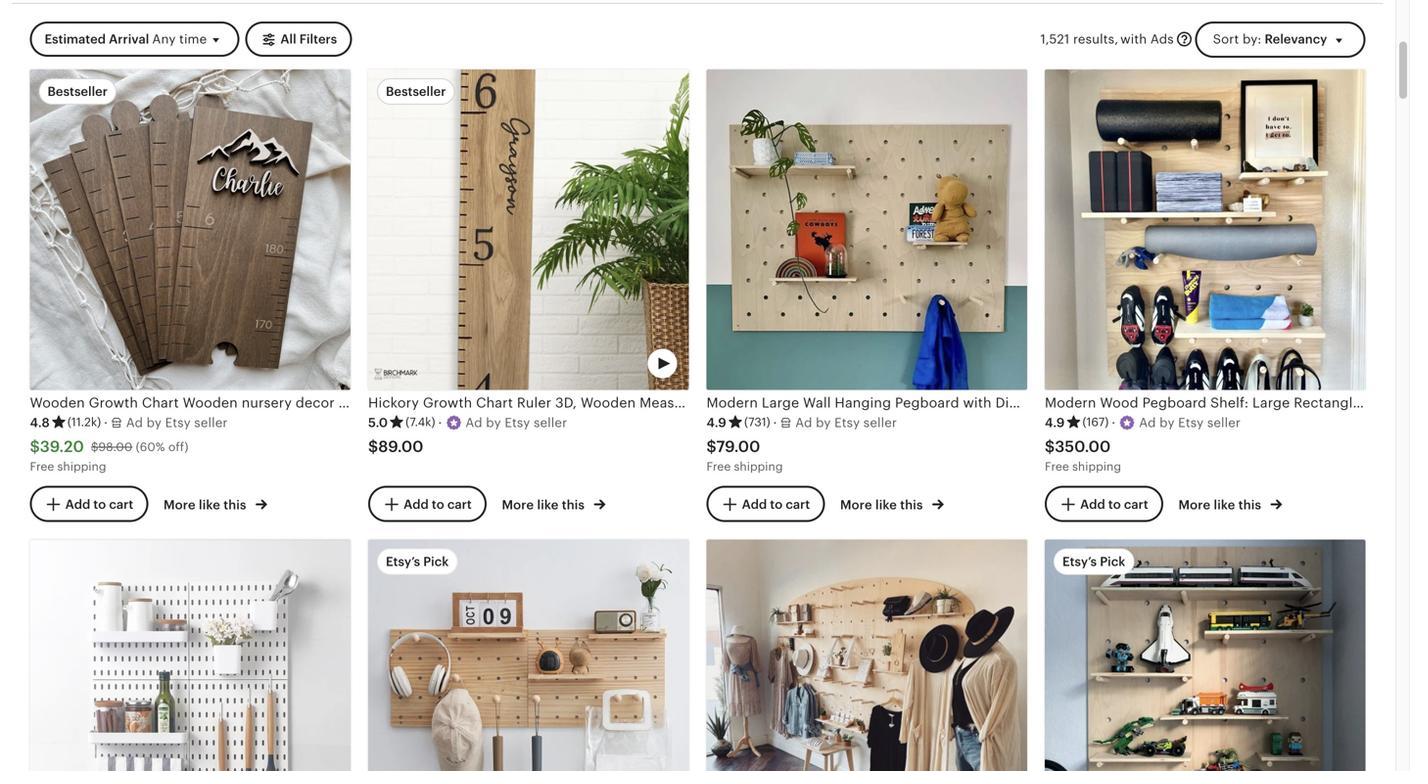 Task type: describe. For each thing, give the bounding box(es) containing it.
2 add to cart from the left
[[404, 497, 472, 512]]

1 this from the left
[[224, 498, 246, 513]]

scatter
[[1059, 395, 1108, 411]]

cart for 39.20
[[109, 497, 133, 512]]

free inside '$ 39.20 $ 98.00 (60% off) free shipping'
[[30, 460, 54, 474]]

(60%
[[136, 441, 165, 454]]

2 add from the left
[[404, 497, 429, 512]]

wall
[[803, 395, 831, 411]]

$ for 79.00
[[707, 438, 716, 456]]

add to cart button for 79.00
[[707, 486, 825, 523]]

free for 350.00
[[1045, 460, 1069, 474]]

more like this for 39.20
[[164, 498, 250, 513]]

39.20
[[40, 438, 84, 456]]

cart for 350.00
[[1124, 497, 1149, 512]]

large
[[762, 395, 799, 411]]

to for 350.00
[[1108, 497, 1121, 512]]

4.9 for 79.00
[[707, 415, 727, 430]]

$ 39.20 $ 98.00 (60% off) free shipping
[[30, 438, 188, 474]]

modern wood pegboard shelf: large rectangle 36" x 48" / minimalist shelving / trendy wall shelf / wooden wall shelf image
[[1045, 69, 1366, 390]]

relevancy
[[1265, 32, 1327, 46]]

etsy's for "large modern pegboard" image
[[1063, 555, 1097, 570]]

diamond
[[996, 395, 1056, 411]]

· for 350.00
[[1112, 415, 1116, 430]]

shipping for 350.00
[[1072, 460, 1121, 474]]

curved pegboard retail display image
[[707, 540, 1027, 772]]

add to cart button for 39.20
[[30, 486, 148, 523]]

modern large wall hanging pegboard with diamond scatter pattern
[[707, 395, 1160, 411]]

socalsunny pegboard wall organizer kit 4 boards 14 piece accessories combination hanging peg board wall white pegs for hanging image
[[30, 540, 351, 772]]

add for 39.20
[[65, 497, 90, 512]]

· for 39.20
[[104, 415, 108, 430]]

2 like from the left
[[537, 498, 559, 513]]

79.00
[[716, 438, 760, 456]]

add for 350.00
[[1080, 497, 1105, 512]]

more for 79.00
[[840, 498, 872, 513]]

all
[[280, 32, 296, 47]]

$ down (11.2k)
[[91, 441, 98, 454]]

pick for wood pegboard combination wall organizer kit, wooden display panel kits 2 pieces pegboards and 15 accessories image
[[423, 555, 449, 570]]

2 more from the left
[[502, 498, 534, 513]]

this for 89.00
[[562, 498, 585, 513]]

more for 350.00
[[1179, 498, 1211, 513]]

ads
[[1151, 32, 1174, 46]]

2 · from the left
[[438, 415, 442, 430]]

modern large wall hanging pegboard with diamond scatter pattern image
[[707, 69, 1027, 390]]

$ 89.00
[[368, 438, 424, 456]]

5.0
[[368, 415, 388, 430]]

add to cart button for 350.00
[[1045, 486, 1163, 523]]

$ 350.00 free shipping
[[1045, 438, 1121, 474]]

2 etsy's pick link from the left
[[1045, 540, 1366, 772]]

cart for 79.00
[[786, 497, 810, 512]]

more like this for 79.00
[[840, 498, 926, 513]]

to for 39.20
[[93, 497, 106, 512]]

this for 79.00
[[900, 498, 923, 513]]

0 horizontal spatial with
[[963, 395, 992, 411]]

modern
[[707, 395, 758, 411]]

more for 39.20
[[164, 498, 196, 513]]

like for 350.00
[[1214, 498, 1235, 513]]

4.8
[[30, 415, 50, 430]]

add for 79.00
[[742, 497, 767, 512]]

1 bestseller from the left
[[47, 84, 108, 99]]

1 etsy's pick link from the left
[[368, 540, 689, 772]]

pegboard
[[895, 395, 959, 411]]

· for 79.00
[[773, 415, 777, 430]]

etsy's pick for wood pegboard combination wall organizer kit, wooden display panel kits 2 pieces pegboards and 15 accessories image
[[386, 555, 449, 570]]

more like this link for 39.20
[[164, 494, 267, 514]]



Task type: locate. For each thing, give the bounding box(es) containing it.
shipping inside $ 350.00 free shipping
[[1072, 460, 1121, 474]]

· right (7.4k)
[[438, 415, 442, 430]]

more like this link
[[164, 494, 267, 514], [502, 494, 606, 514], [840, 494, 944, 514], [1179, 494, 1282, 514]]

results,
[[1073, 32, 1119, 46]]

(7.4k)
[[406, 416, 435, 429]]

1 horizontal spatial etsy's pick link
[[1045, 540, 1366, 772]]

1 horizontal spatial bestseller
[[386, 84, 446, 99]]

1 4.9 from the left
[[707, 415, 727, 430]]

4 add from the left
[[1080, 497, 1105, 512]]

add to cart down $ 350.00 free shipping
[[1080, 497, 1149, 512]]

$ for 39.20
[[30, 438, 40, 456]]

by:
[[1243, 32, 1262, 46]]

shipping down "79.00"
[[734, 460, 783, 474]]

·
[[104, 415, 108, 430], [438, 415, 442, 430], [773, 415, 777, 430], [1112, 415, 1116, 430]]

wooden  growth chart wooden nursery decor baby shower gif wood height chart personalized growth chart image
[[30, 69, 351, 390]]

1 horizontal spatial etsy's
[[1063, 555, 1097, 570]]

more
[[164, 498, 196, 513], [502, 498, 534, 513], [840, 498, 872, 513], [1179, 498, 1211, 513]]

98.00
[[98, 441, 133, 454]]

1 free from the left
[[30, 460, 54, 474]]

more like this for 350.00
[[1179, 498, 1265, 513]]

2 add to cart button from the left
[[368, 486, 486, 523]]

free down 350.00
[[1045, 460, 1069, 474]]

to for 79.00
[[770, 497, 783, 512]]

0 horizontal spatial etsy's pick link
[[368, 540, 689, 772]]

more like this
[[164, 498, 250, 513], [502, 498, 588, 513], [840, 498, 926, 513], [1179, 498, 1265, 513]]

1 cart from the left
[[109, 497, 133, 512]]

2 4.9 from the left
[[1045, 415, 1065, 430]]

with ads
[[1120, 32, 1174, 46]]

shipping down "39.20"
[[57, 460, 106, 474]]

add to cart
[[65, 497, 133, 512], [404, 497, 472, 512], [742, 497, 810, 512], [1080, 497, 1149, 512]]

3 add from the left
[[742, 497, 767, 512]]

$ inside $ 350.00 free shipping
[[1045, 438, 1055, 456]]

0 vertical spatial with
[[1120, 32, 1147, 46]]

etsy's for wood pegboard combination wall organizer kit, wooden display panel kits 2 pieces pegboards and 15 accessories image
[[386, 555, 420, 570]]

time
[[179, 32, 207, 47]]

3 add to cart from the left
[[742, 497, 810, 512]]

$ inside $ 79.00 free shipping
[[707, 438, 716, 456]]

1 horizontal spatial free
[[707, 460, 731, 474]]

$
[[30, 438, 40, 456], [368, 438, 378, 456], [707, 438, 716, 456], [1045, 438, 1055, 456], [91, 441, 98, 454]]

product video element
[[368, 69, 689, 390]]

1 pick from the left
[[423, 555, 449, 570]]

1 etsy's from the left
[[386, 555, 420, 570]]

with left diamond on the right bottom of page
[[963, 395, 992, 411]]

add to cart down 89.00
[[404, 497, 472, 512]]

350.00
[[1055, 438, 1111, 456]]

shipping
[[57, 460, 106, 474], [734, 460, 783, 474], [1072, 460, 1121, 474]]

add down $ 350.00 free shipping
[[1080, 497, 1105, 512]]

3 like from the left
[[875, 498, 897, 513]]

add to cart down $ 79.00 free shipping
[[742, 497, 810, 512]]

1 add to cart from the left
[[65, 497, 133, 512]]

4 add to cart from the left
[[1080, 497, 1149, 512]]

2 free from the left
[[707, 460, 731, 474]]

0 horizontal spatial etsy's
[[386, 555, 420, 570]]

3 more like this link from the left
[[840, 494, 944, 514]]

1 horizontal spatial with
[[1120, 32, 1147, 46]]

4 add to cart button from the left
[[1045, 486, 1163, 523]]

any
[[152, 32, 176, 47]]

large modern pegboard image
[[1045, 540, 1366, 772]]

89.00
[[378, 438, 424, 456]]

2 cart from the left
[[447, 497, 472, 512]]

free down "79.00"
[[707, 460, 731, 474]]

4.9
[[707, 415, 727, 430], [1045, 415, 1065, 430]]

filters
[[299, 32, 337, 47]]

this for 350.00
[[1239, 498, 1261, 513]]

1 horizontal spatial etsy's pick
[[1063, 555, 1126, 570]]

3 shipping from the left
[[1072, 460, 1121, 474]]

etsy's pick
[[386, 555, 449, 570], [1063, 555, 1126, 570]]

with left ads
[[1120, 32, 1147, 46]]

shipping for 79.00
[[734, 460, 783, 474]]

add to cart button down $ 79.00 free shipping
[[707, 486, 825, 523]]

1 shipping from the left
[[57, 460, 106, 474]]

1 more like this from the left
[[164, 498, 250, 513]]

1 like from the left
[[199, 498, 220, 513]]

$ down diamond on the right bottom of page
[[1045, 438, 1055, 456]]

2 etsy's from the left
[[1063, 555, 1097, 570]]

wood pegboard combination wall organizer kit, wooden display panel kits 2 pieces pegboards and 15 accessories image
[[368, 540, 689, 772]]

free inside $ 79.00 free shipping
[[707, 460, 731, 474]]

2 pick from the left
[[1100, 555, 1126, 570]]

estimated
[[45, 32, 106, 47]]

2 more like this link from the left
[[502, 494, 606, 514]]

sort
[[1213, 32, 1239, 46]]

add
[[65, 497, 90, 512], [404, 497, 429, 512], [742, 497, 767, 512], [1080, 497, 1105, 512]]

1 horizontal spatial pick
[[1100, 555, 1126, 570]]

free down "39.20"
[[30, 460, 54, 474]]

· right (167)
[[1112, 415, 1116, 430]]

add down 89.00
[[404, 497, 429, 512]]

pick
[[423, 555, 449, 570], [1100, 555, 1126, 570]]

add to cart button down $ 350.00 free shipping
[[1045, 486, 1163, 523]]

1 horizontal spatial 4.9
[[1045, 415, 1065, 430]]

1,521 results,
[[1041, 32, 1119, 46]]

1 · from the left
[[104, 415, 108, 430]]

like for 79.00
[[875, 498, 897, 513]]

pick for "large modern pegboard" image
[[1100, 555, 1126, 570]]

4 more like this from the left
[[1179, 498, 1265, 513]]

add to cart for 39.20
[[65, 497, 133, 512]]

1 add to cart button from the left
[[30, 486, 148, 523]]

1 horizontal spatial shipping
[[734, 460, 783, 474]]

add to cart button
[[30, 486, 148, 523], [368, 486, 486, 523], [707, 486, 825, 523], [1045, 486, 1163, 523]]

$ 79.00 free shipping
[[707, 438, 783, 474]]

1,521
[[1041, 32, 1070, 46]]

0 horizontal spatial 4.9
[[707, 415, 727, 430]]

(11.2k)
[[67, 416, 101, 429]]

1 more from the left
[[164, 498, 196, 513]]

all filters button
[[245, 22, 352, 57]]

0 horizontal spatial pick
[[423, 555, 449, 570]]

sort by: relevancy
[[1213, 32, 1327, 46]]

4 to from the left
[[1108, 497, 1121, 512]]

· right (11.2k)
[[104, 415, 108, 430]]

$ for 89.00
[[368, 438, 378, 456]]

shipping inside $ 79.00 free shipping
[[734, 460, 783, 474]]

arrival
[[109, 32, 149, 47]]

(731)
[[744, 416, 770, 429]]

2 horizontal spatial shipping
[[1072, 460, 1121, 474]]

3 more from the left
[[840, 498, 872, 513]]

$ down 4.8
[[30, 438, 40, 456]]

like for 39.20
[[199, 498, 220, 513]]

2 etsy's pick from the left
[[1063, 555, 1126, 570]]

cart
[[109, 497, 133, 512], [447, 497, 472, 512], [786, 497, 810, 512], [1124, 497, 1149, 512]]

2 horizontal spatial free
[[1045, 460, 1069, 474]]

add down $ 79.00 free shipping
[[742, 497, 767, 512]]

2 this from the left
[[562, 498, 585, 513]]

4 cart from the left
[[1124, 497, 1149, 512]]

etsy's
[[386, 555, 420, 570], [1063, 555, 1097, 570]]

free
[[30, 460, 54, 474], [707, 460, 731, 474], [1045, 460, 1069, 474]]

like
[[199, 498, 220, 513], [537, 498, 559, 513], [875, 498, 897, 513], [1214, 498, 1235, 513]]

0 horizontal spatial shipping
[[57, 460, 106, 474]]

4 more from the left
[[1179, 498, 1211, 513]]

add to cart button down '$ 39.20 $ 98.00 (60% off) free shipping'
[[30, 486, 148, 523]]

with
[[1120, 32, 1147, 46], [963, 395, 992, 411]]

all filters
[[280, 32, 337, 47]]

to
[[93, 497, 106, 512], [432, 497, 444, 512], [770, 497, 783, 512], [1108, 497, 1121, 512]]

1 vertical spatial with
[[963, 395, 992, 411]]

add to cart for 350.00
[[1080, 497, 1149, 512]]

3 free from the left
[[1045, 460, 1069, 474]]

add to cart down '$ 39.20 $ 98.00 (60% off) free shipping'
[[65, 497, 133, 512]]

$ down 5.0 on the left bottom of the page
[[368, 438, 378, 456]]

2 more like this from the left
[[502, 498, 588, 513]]

4 like from the left
[[1214, 498, 1235, 513]]

to down (7.4k)
[[432, 497, 444, 512]]

free for 79.00
[[707, 460, 731, 474]]

etsy's pick link
[[368, 540, 689, 772], [1045, 540, 1366, 772]]

this
[[224, 498, 246, 513], [562, 498, 585, 513], [900, 498, 923, 513], [1239, 498, 1261, 513]]

0 horizontal spatial etsy's pick
[[386, 555, 449, 570]]

(167)
[[1083, 416, 1109, 429]]

3 to from the left
[[770, 497, 783, 512]]

3 cart from the left
[[786, 497, 810, 512]]

3 add to cart button from the left
[[707, 486, 825, 523]]

hanging
[[835, 395, 891, 411]]

4 this from the left
[[1239, 498, 1261, 513]]

2 to from the left
[[432, 497, 444, 512]]

3 this from the left
[[900, 498, 923, 513]]

$ down 'modern'
[[707, 438, 716, 456]]

1 to from the left
[[93, 497, 106, 512]]

to down $ 79.00 free shipping
[[770, 497, 783, 512]]

3 more like this from the left
[[840, 498, 926, 513]]

1 more like this link from the left
[[164, 494, 267, 514]]

1 add from the left
[[65, 497, 90, 512]]

4 · from the left
[[1112, 415, 1116, 430]]

add to cart button down 89.00
[[368, 486, 486, 523]]

more like this link for 350.00
[[1179, 494, 1282, 514]]

2 shipping from the left
[[734, 460, 783, 474]]

bestseller
[[47, 84, 108, 99], [386, 84, 446, 99]]

free inside $ 350.00 free shipping
[[1045, 460, 1069, 474]]

2 bestseller from the left
[[386, 84, 446, 99]]

0 horizontal spatial free
[[30, 460, 54, 474]]

to down '$ 39.20 $ 98.00 (60% off) free shipping'
[[93, 497, 106, 512]]

more like this link for 79.00
[[840, 494, 944, 514]]

0 horizontal spatial bestseller
[[47, 84, 108, 99]]

1 etsy's pick from the left
[[386, 555, 449, 570]]

4.9 for 350.00
[[1045, 415, 1065, 430]]

to down $ 350.00 free shipping
[[1108, 497, 1121, 512]]

off)
[[168, 441, 188, 454]]

shipping down 350.00
[[1072, 460, 1121, 474]]

etsy's pick for "large modern pegboard" image
[[1063, 555, 1126, 570]]

add to cart for 79.00
[[742, 497, 810, 512]]

$ for 350.00
[[1045, 438, 1055, 456]]

pattern
[[1112, 395, 1160, 411]]

hickory growth chart ruler 3d, wooden measuring stick for kids, giant wall ruler, height board with black numbers & notches image
[[368, 69, 689, 390]]

add down '$ 39.20 $ 98.00 (60% off) free shipping'
[[65, 497, 90, 512]]

estimated arrival any time
[[45, 32, 207, 47]]

4.9 down 'modern'
[[707, 415, 727, 430]]

3 · from the left
[[773, 415, 777, 430]]

4 more like this link from the left
[[1179, 494, 1282, 514]]

shipping inside '$ 39.20 $ 98.00 (60% off) free shipping'
[[57, 460, 106, 474]]

· right (731)
[[773, 415, 777, 430]]

4.9 down the scatter
[[1045, 415, 1065, 430]]



Task type: vqa. For each thing, say whether or not it's contained in the screenshot.
Any
yes



